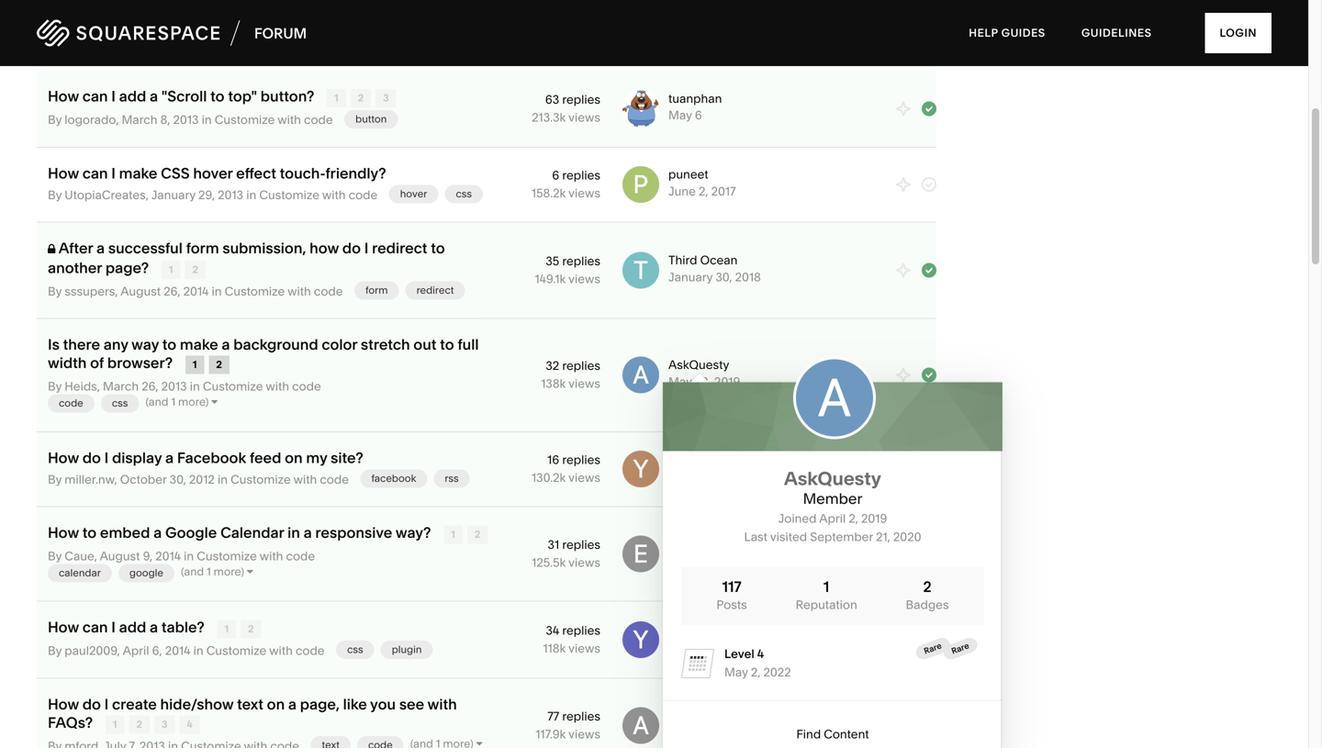 Task type: describe. For each thing, give the bounding box(es) containing it.
facebook
[[177, 449, 246, 467]]

code for by logorado , march 8, 2013 in customize with code
[[304, 113, 333, 127]]

views for 34 replies 118k views
[[568, 641, 600, 656]]

1 horizontal spatial hover
[[400, 188, 427, 200]]

1 link for how to embed a google calendar in a responsive way?
[[444, 526, 463, 544]]

customize for april 6, 2014
[[206, 644, 267, 658]]

caue
[[65, 549, 94, 564]]

16
[[547, 453, 559, 467]]

customize for march 8, 2013
[[215, 113, 275, 127]]

1 link for how can i add a table?
[[217, 620, 236, 639]]

at
[[713, 639, 724, 654]]

any
[[104, 336, 128, 354]]

1 vertical spatial caret down image
[[476, 738, 482, 748]]

more) for make
[[178, 395, 209, 409]]

2 for how can i add a "scroll to top" button?
[[358, 92, 364, 104]]

2 up by sssupers , august 26, 2014 in customize with code
[[192, 263, 198, 276]]

138k
[[541, 377, 566, 391]]

i for how do i create hide/show text on a page, like you see with faqs?
[[104, 695, 109, 713]]

april for by
[[123, 644, 149, 658]]

june 2, 2017 link
[[668, 184, 736, 199]]

(and for google
[[181, 565, 204, 578]]

rare for dedicated contributor image
[[922, 640, 943, 656]]

pm
[[758, 639, 776, 654]]

how can i make css hover effect touch-friendly?
[[48, 164, 386, 182]]

replies for 213.3k
[[562, 92, 600, 107]]

askquesty may 23, 2019
[[668, 358, 740, 389]]

a inside is there any way to make a background color stretch out to full width of browser?
[[222, 336, 230, 354]]

a inside how do i create hide/show text on a page, like you see with faqs?
[[288, 695, 297, 713]]

css for by heids , march 26, 2013 in customize with code
[[112, 397, 128, 410]]

how can i add a table? link
[[48, 618, 208, 636]]

hide/show
[[160, 695, 234, 713]]

on inside how do i create hide/show text on a page, like you see with faqs?
[[267, 695, 285, 713]]

customize with code link for by utopiacreates , january 29, 2013 in customize with code
[[259, 188, 378, 202]]

0 horizontal spatial hover
[[193, 164, 233, 182]]

askquesty for member
[[784, 468, 881, 490]]

, for caue
[[94, 549, 97, 564]]

puneet image
[[622, 166, 659, 203]]

, for miller.nw
[[114, 472, 117, 487]]

i inside after a successful form submission, how do i redirect to another page?
[[364, 239, 368, 257]]

by heids , march 26, 2013 in customize with code
[[48, 379, 321, 394]]

customize for october 30, 2012
[[231, 472, 291, 487]]

yellowsharpie link
[[668, 452, 747, 467]]

puneet june 2, 2017
[[668, 167, 736, 199]]

with for by caue , august 9, 2014 in customize with code
[[260, 549, 283, 564]]

by logorado , march 8, 2013 in customize with code
[[48, 113, 333, 127]]

code down heids
[[59, 397, 83, 410]]

34 replies 118k views
[[543, 623, 600, 656]]

calendar
[[59, 567, 101, 579]]

another
[[48, 259, 102, 277]]

2 link for color
[[209, 356, 229, 374]]

full
[[458, 336, 479, 354]]

tuanphan
[[668, 91, 722, 106]]

views for 16 replies 130.2k views
[[568, 471, 600, 485]]

form link
[[354, 281, 399, 300]]

117.9k
[[536, 727, 566, 742]]

ocean
[[700, 253, 738, 268]]

submission,
[[223, 239, 306, 257]]

customize with code link for by heids , march 26, 2013 in customize with code
[[203, 379, 321, 394]]

3 for how can i add a "scroll to top" button?
[[383, 92, 389, 104]]

0 vertical spatial 3
[[107, 42, 113, 54]]

login link
[[1205, 13, 1272, 53]]

content
[[824, 727, 869, 742]]

2013 for make
[[161, 379, 187, 394]]

replies for 138k
[[562, 359, 600, 373]]

like
[[343, 695, 367, 713]]

page?
[[105, 259, 149, 277]]

code for by heids , march 26, 2013 in customize with code
[[292, 379, 321, 394]]

6 inside 6 replies 158.2k views
[[552, 168, 559, 183]]

to left the top"
[[210, 87, 225, 105]]

sunday
[[668, 639, 710, 654]]

by miller.nw , october 30, 2012 in customize with code
[[48, 472, 349, 487]]

guides
[[1001, 26, 1045, 39]]

77 replies 117.9k views
[[536, 709, 600, 742]]

member
[[803, 490, 862, 508]]

31
[[548, 538, 559, 552]]

replies for 130.2k
[[562, 453, 600, 467]]

miller.nw
[[65, 472, 114, 487]]

in for sssupers
[[212, 284, 222, 299]]

in for caue
[[184, 549, 194, 564]]

guidelines
[[1081, 26, 1152, 39]]

find content
[[796, 727, 869, 742]]

in for heids
[[190, 379, 200, 394]]

0 vertical spatial 2014
[[183, 284, 209, 299]]

2 solved image from the top
[[922, 368, 936, 383]]

customize with code link for by sssupers , august 26, 2014 in customize with code
[[225, 284, 343, 299]]

site?
[[331, 449, 363, 467]]

logorado
[[65, 113, 116, 127]]

reputation
[[796, 598, 857, 612]]

a inside after a successful form submission, how do i redirect to another page?
[[96, 239, 105, 257]]

help
[[969, 26, 998, 39]]

amaya_sqsp image
[[622, 708, 659, 744]]

squarespace forum image
[[37, 17, 307, 49]]

2 for how can i add a table?
[[248, 623, 254, 635]]

caret down image
[[211, 396, 218, 407]]

1 vertical spatial 4
[[187, 718, 192, 731]]

2019 inside 'askquesty member joined april 2, 2019 last visited september 21, 2020'
[[861, 512, 887, 526]]

tuanphan may 6
[[668, 91, 722, 123]]

to left full
[[440, 336, 454, 354]]

yibage image
[[622, 622, 659, 658]]

2 link for responsive
[[467, 526, 488, 544]]

may inside level 4 may 2, 2022
[[724, 665, 748, 680]]

2018
[[735, 270, 761, 284]]

badges
[[906, 598, 949, 612]]

how can i add a "scroll to top" button? link
[[48, 87, 318, 105]]

in for utopiacreates
[[246, 188, 256, 202]]

miller.nw link
[[65, 472, 114, 487]]

a right "display"
[[165, 449, 174, 467]]

width
[[48, 354, 87, 372]]

4 inside level 4 may 2, 2022
[[757, 647, 764, 661]]

help guides
[[969, 26, 1045, 39]]

faqs?
[[48, 714, 93, 732]]

2, inside puneet june 2, 2017
[[699, 184, 708, 199]]

how
[[310, 239, 339, 257]]

third ocean link
[[668, 253, 738, 268]]

puneet link
[[668, 167, 708, 182]]

puneet
[[668, 167, 708, 182]]

2 link up by sssupers , august 26, 2014 in customize with code
[[185, 261, 206, 279]]

2 link for button?
[[351, 89, 371, 108]]

how to embed a google calendar in a responsive way? link
[[48, 524, 435, 542]]

6,
[[152, 644, 162, 658]]

facebook
[[371, 472, 416, 485]]

a right embed at the left bottom
[[153, 524, 162, 542]]

2 for how to embed a google calendar in a responsive way?
[[475, 528, 480, 541]]

calendar
[[220, 524, 284, 542]]

after
[[58, 239, 93, 257]]

third ocean january 30, 2018
[[668, 253, 761, 284]]

level 4 image
[[681, 647, 714, 680]]

2, inside 'askquesty member joined april 2, 2019 last visited september 21, 2020'
[[849, 512, 858, 526]]

2 up badges
[[923, 578, 932, 596]]

way?
[[396, 524, 431, 542]]

i for how can i add a "scroll to top" button?
[[111, 87, 116, 105]]

2013 for "scroll
[[173, 113, 199, 127]]

views for 63 replies 213.3k views
[[568, 110, 600, 125]]

1 link up logorado link
[[48, 36, 70, 60]]

can for how can i make css hover effect touch-friendly?
[[82, 164, 108, 182]]

customize for august 9, 2014
[[197, 549, 257, 564]]

problem solver image
[[951, 647, 984, 680]]

1 link for how do i create hide/show text on a page, like you see with faqs?
[[106, 715, 124, 734]]

how can i add a "scroll to top" button?
[[48, 87, 318, 105]]

32 replies 138k views
[[541, 359, 600, 391]]

how for how can i add a table?
[[48, 618, 79, 636]]

march for add
[[122, 113, 157, 127]]

2020
[[893, 530, 921, 545]]

january 30, 2018 link
[[668, 270, 761, 284]]

after a successful form submission, how do i redirect to another page?
[[48, 239, 445, 277]]

with for by utopiacreates , january 29, 2013 in customize with code
[[322, 188, 346, 202]]

5
[[160, 42, 165, 54]]

with for by heids , march 26, 2013 in customize with code
[[266, 379, 289, 394]]

how for how to embed a google calendar in a responsive way?
[[48, 524, 79, 542]]

out
[[413, 336, 437, 354]]

august for august 9, 2014
[[100, 549, 140, 564]]

0 vertical spatial askquesty link
[[668, 358, 729, 372]]

display
[[112, 449, 162, 467]]

0 vertical spatial on
[[285, 449, 303, 467]]

1 solved image from the top
[[922, 263, 936, 278]]

5 link
[[150, 36, 175, 60]]

how do i display a facebook feed on my site? link
[[48, 449, 363, 467]]

successful
[[108, 239, 183, 257]]

see
[[399, 695, 424, 713]]

with for by logorado , march 8, 2013 in customize with code
[[278, 113, 301, 127]]

askquesty for may
[[668, 358, 729, 372]]

130.2k
[[532, 471, 566, 485]]

sssupers
[[65, 284, 115, 299]]

sssupers link
[[65, 284, 115, 299]]

with for by miller.nw , october 30, 2012 in customize with code
[[293, 472, 317, 487]]

in for to
[[287, 524, 300, 542]]

1 link up by sssupers , august 26, 2014 in customize with code
[[161, 261, 180, 279]]

google
[[165, 524, 217, 542]]

a left "responsive"
[[304, 524, 312, 542]]

after a successful form submission, how do i redirect to another page? link
[[48, 239, 445, 277]]

july
[[668, 553, 691, 568]]

0 vertical spatial caret down image
[[247, 566, 253, 577]]

can for how can i add a "scroll to top" button?
[[82, 87, 108, 105]]

to up "caue" link
[[82, 524, 97, 542]]

118k
[[543, 641, 566, 656]]

2 vertical spatial css
[[347, 644, 363, 656]]

customize with code link for by miller.nw , october 30, 2012 in customize with code
[[231, 472, 349, 487]]

63 replies 213.3k views
[[532, 92, 600, 125]]

a left ""scroll"
[[150, 87, 158, 105]]

to right way on the top of page
[[162, 336, 176, 354]]

8,
[[160, 113, 170, 127]]

views for 6 replies 158.2k views
[[568, 186, 600, 201]]



Task type: locate. For each thing, give the bounding box(es) containing it.
7 replies from the top
[[562, 623, 600, 638]]

views for 35 replies 149.1k views
[[568, 272, 600, 287]]

158.2k
[[531, 186, 566, 201]]

october
[[120, 472, 167, 487]]

0 vertical spatial redirect
[[372, 239, 427, 257]]

rare
[[922, 640, 943, 656], [950, 640, 971, 656]]

1 horizontal spatial 3
[[162, 718, 167, 731]]

dedicated contributor image
[[924, 647, 957, 680]]

0 vertical spatial may
[[668, 108, 692, 123]]

5 replies from the top
[[562, 453, 600, 467]]

1 vertical spatial may
[[668, 374, 692, 389]]

code down button?
[[304, 113, 333, 127]]

april for askquesty
[[819, 512, 846, 526]]

1 horizontal spatial css link
[[336, 641, 374, 659]]

0 vertical spatial do
[[342, 239, 361, 257]]

1 vertical spatial 2,
[[849, 512, 858, 526]]

2 link right table?
[[241, 620, 261, 639]]

css for by utopiacreates , january 29, 2013 in customize with code
[[456, 188, 472, 200]]

add for "scroll
[[119, 87, 146, 105]]

with
[[278, 113, 301, 127], [322, 188, 346, 202], [288, 284, 311, 299], [266, 379, 289, 394], [293, 472, 317, 487], [260, 549, 283, 564], [269, 644, 293, 658], [428, 695, 457, 713]]

how up utopiacreates
[[48, 164, 79, 182]]

views right 117.9k
[[568, 727, 600, 742]]

last
[[744, 530, 768, 545]]

may for how can i add a "scroll to top" button?
[[668, 108, 692, 123]]

2 vertical spatial 2,
[[751, 665, 761, 680]]

2 horizontal spatial 3 link
[[376, 89, 396, 108]]

replies right 77
[[562, 709, 600, 724]]

with down button?
[[278, 113, 301, 127]]

views inside 63 replies 213.3k views
[[568, 110, 600, 125]]

with down friendly?
[[322, 188, 346, 202]]

2 vertical spatial 3 link
[[154, 715, 175, 734]]

1 horizontal spatial form
[[365, 284, 388, 297]]

by
[[48, 113, 62, 127], [48, 188, 62, 202], [48, 284, 62, 299], [48, 379, 62, 394], [48, 472, 62, 487], [48, 549, 62, 564], [48, 644, 62, 658]]

replies right 32
[[562, 359, 600, 373]]

text
[[237, 695, 263, 713]]

stretch
[[361, 336, 410, 354]]

replies inside 63 replies 213.3k views
[[562, 92, 600, 107]]

by for by paul2009 , april 6, 2014 in customize with code
[[48, 644, 62, 658]]

customize with code link down submission,
[[225, 284, 343, 299]]

2014 for google
[[155, 549, 181, 564]]

askquesty link up joined
[[784, 468, 881, 490]]

more) down how to embed a google calendar in a responsive way?
[[214, 565, 244, 578]]

august down embed at the left bottom
[[100, 549, 140, 564]]

customize down the 'touch-'
[[259, 188, 319, 202]]

1 vertical spatial hover
[[400, 188, 427, 200]]

117
[[722, 578, 741, 596]]

2019 inside the askquesty may 23, 2019
[[714, 374, 740, 389]]

how up caue
[[48, 524, 79, 542]]

august for august 26, 2014
[[121, 284, 161, 299]]

0 vertical spatial form
[[186, 239, 219, 257]]

4 down 'hide/show'
[[187, 718, 192, 731]]

21,
[[876, 530, 890, 545]]

customize with code link down button?
[[215, 113, 333, 127]]

march left 8,
[[122, 113, 157, 127]]

1 link right way?
[[444, 526, 463, 544]]

do up 'faqs?'
[[82, 695, 101, 713]]

26, down successful
[[164, 284, 180, 299]]

views right the 149.1k
[[568, 272, 600, 287]]

1 vertical spatial (and
[[181, 565, 204, 578]]

replies inside 6 replies 158.2k views
[[562, 168, 600, 183]]

by down 'another'
[[48, 284, 62, 299]]

tuanphan image
[[622, 90, 659, 127]]

0 horizontal spatial css link
[[101, 395, 139, 413]]

1 replies from the top
[[562, 92, 600, 107]]

1 horizontal spatial 6
[[695, 108, 702, 123]]

1 vertical spatial can
[[82, 164, 108, 182]]

replies inside the 31 replies 125.5k views
[[562, 538, 600, 552]]

(and 1 more) down by caue , august 9, 2014 in customize with code
[[181, 565, 247, 578]]

i left create
[[104, 695, 109, 713]]

0 vertical spatial solved image
[[922, 263, 936, 278]]

css link for by heids , march 26, 2013 in customize with code
[[101, 395, 139, 413]]

make inside is there any way to make a background color stretch out to full width of browser?
[[180, 336, 218, 354]]

2013 right "29,"
[[218, 188, 243, 202]]

1 link down create
[[106, 715, 124, 734]]

2, left 2022
[[751, 665, 761, 680]]

redirect up form link at top left
[[372, 239, 427, 257]]

do up miller.nw
[[82, 449, 101, 467]]

0 horizontal spatial 6
[[552, 168, 559, 183]]

0 horizontal spatial form
[[186, 239, 219, 257]]

2 rare from the left
[[950, 640, 971, 656]]

customize with code link down the 'touch-'
[[259, 188, 378, 202]]

6 views from the top
[[568, 555, 600, 570]]

can up utopiacreates
[[82, 164, 108, 182]]

views for 32 replies 138k views
[[568, 377, 600, 391]]

1 vertical spatial 30,
[[170, 472, 186, 487]]

with down is there any way to make a background color stretch out to full width of browser?
[[266, 379, 289, 394]]

2 for how do i create hide/show text on a page, like you see with faqs?
[[136, 718, 142, 731]]

how inside how do i create hide/show text on a page, like you see with faqs?
[[48, 695, 79, 713]]

1 vertical spatial 6
[[552, 168, 559, 183]]

find content link
[[681, 720, 984, 748]]

1 how from the top
[[48, 87, 79, 105]]

may inside tuanphan may 6
[[668, 108, 692, 123]]

code down friendly?
[[349, 188, 378, 202]]

may 6 link
[[668, 108, 702, 123]]

with for by paul2009 , april 6, 2014 in customize with code
[[269, 644, 293, 658]]

code for by utopiacreates , january 29, 2013 in customize with code
[[349, 188, 378, 202]]

, for sssupers
[[115, 284, 118, 299]]

2 vertical spatial 2014
[[165, 644, 190, 658]]

1 link up button link
[[327, 89, 346, 108]]

0 vertical spatial january
[[151, 188, 195, 202]]

button
[[355, 113, 387, 125]]

, for heids
[[97, 379, 100, 394]]

views inside 35 replies 149.1k views
[[568, 272, 600, 287]]

0 horizontal spatial 4
[[187, 718, 192, 731]]

0 vertical spatial 2,
[[699, 184, 708, 199]]

(and 1 more) for google
[[181, 565, 247, 578]]

i for how can i add a table?
[[111, 618, 116, 636]]

,
[[116, 113, 119, 127], [146, 188, 149, 202], [115, 284, 118, 299], [97, 379, 100, 394], [114, 472, 117, 487], [94, 549, 97, 564], [117, 644, 120, 658]]

rss link
[[434, 469, 470, 488]]

2 right table?
[[248, 623, 254, 635]]

2 link for page,
[[129, 715, 150, 734]]

1 vertical spatial add
[[119, 618, 146, 636]]

2 vertical spatial may
[[724, 665, 748, 680]]

may for is there any way to make a background color stretch out to full width of browser?
[[668, 374, 692, 389]]

askquesty link
[[668, 358, 729, 372], [784, 468, 881, 490]]

calendar link
[[48, 564, 112, 583]]

customize with code link down feed
[[231, 472, 349, 487]]

0 vertical spatial add
[[119, 87, 146, 105]]

2 add from the top
[[119, 618, 146, 636]]

1 horizontal spatial april
[[819, 512, 846, 526]]

5 how from the top
[[48, 618, 79, 636]]

i for how do i display a facebook feed on my site?
[[104, 449, 109, 467]]

customize with code link for by logorado , march 8, 2013 in customize with code
[[215, 113, 333, 127]]

2 horizontal spatial 3
[[383, 92, 389, 104]]

0 vertical spatial 30,
[[716, 270, 732, 284]]

2017
[[711, 184, 736, 199]]

30, left 2012
[[170, 472, 186, 487]]

3 views from the top
[[568, 272, 600, 287]]

8 views from the top
[[568, 727, 600, 742]]

is there any way to make a background color stretch out to full width of browser?
[[48, 336, 479, 372]]

form
[[186, 239, 219, 257], [365, 284, 388, 297]]

0 horizontal spatial january
[[151, 188, 195, 202]]

by left logorado link
[[48, 113, 62, 127]]

add
[[119, 87, 146, 105], [119, 618, 146, 636]]

askquesty link up 23,
[[668, 358, 729, 372]]

0 vertical spatial april
[[819, 512, 846, 526]]

by for by utopiacreates , january 29, 2013 in customize with code
[[48, 188, 62, 202]]

7 views from the top
[[568, 641, 600, 656]]

may inside the askquesty may 23, 2019
[[668, 374, 692, 389]]

google link
[[118, 564, 174, 583]]

2 right way?
[[475, 528, 480, 541]]

level 4 may 2, 2022
[[724, 647, 791, 680]]

views
[[568, 110, 600, 125], [568, 186, 600, 201], [568, 272, 600, 287], [568, 377, 600, 391], [568, 471, 600, 485], [568, 555, 600, 570], [568, 641, 600, 656], [568, 727, 600, 742]]

0 horizontal spatial 26,
[[142, 379, 158, 394]]

1 vertical spatial 2013
[[218, 188, 243, 202]]

1 horizontal spatial 2,
[[751, 665, 761, 680]]

6 by from the top
[[48, 549, 62, 564]]

yellowsharpie image
[[622, 451, 659, 488]]

tuanphan link
[[668, 91, 722, 106]]

1 horizontal spatial askquesty
[[784, 468, 881, 490]]

can for how can i add a table?
[[82, 618, 108, 636]]

1 can from the top
[[82, 87, 108, 105]]

0 vertical spatial 6
[[695, 108, 702, 123]]

1 horizontal spatial css
[[347, 644, 363, 656]]

by left paul2009 link
[[48, 644, 62, 658]]

a up the 6, on the bottom left of the page
[[150, 618, 158, 636]]

with down my
[[293, 472, 317, 487]]

0 horizontal spatial more)
[[178, 395, 209, 409]]

april down member
[[819, 512, 846, 526]]

0 vertical spatial css link
[[445, 185, 483, 203]]

css link for by utopiacreates , january 29, 2013 in customize with code
[[445, 185, 483, 203]]

1 vertical spatial 3 link
[[376, 89, 396, 108]]

6 up 158.2k
[[552, 168, 559, 183]]

1 by from the top
[[48, 113, 62, 127]]

plugin link
[[381, 641, 433, 659]]

2 how from the top
[[48, 164, 79, 182]]

utopiacreates
[[65, 188, 146, 202]]

1 solved image from the top
[[922, 101, 936, 116]]

caret down image
[[247, 566, 253, 577], [476, 738, 482, 748]]

0 vertical spatial make
[[119, 164, 157, 182]]

make up by heids , march 26, 2013 in customize with code
[[180, 336, 218, 354]]

views inside 6 replies 158.2k views
[[568, 186, 600, 201]]

views for 31 replies 125.5k views
[[568, 555, 600, 570]]

4 by from the top
[[48, 379, 62, 394]]

1 vertical spatial march
[[103, 379, 139, 394]]

1 link up by heids , march 26, 2013 in customize with code
[[185, 356, 204, 374]]

2 views from the top
[[568, 186, 600, 201]]

77
[[548, 709, 559, 724]]

0 vertical spatial march
[[122, 113, 157, 127]]

views inside 32 replies 138k views
[[568, 377, 600, 391]]

10:49
[[727, 639, 755, 654]]

of
[[90, 354, 104, 372]]

1 vertical spatial css
[[112, 397, 128, 410]]

0 vertical spatial askquesty
[[668, 358, 729, 372]]

1 vertical spatial (and 1 more)
[[181, 565, 247, 578]]

you
[[370, 695, 396, 713]]

6 how from the top
[[48, 695, 79, 713]]

1 vertical spatial askquesty link
[[784, 468, 881, 490]]

1 views from the top
[[568, 110, 600, 125]]

views inside 34 replies 118k views
[[568, 641, 600, 656]]

do for how do i create hide/show text on a page, like you see with faqs?
[[82, 695, 101, 713]]

3 link for how can i add a "scroll to top" button?
[[376, 89, 396, 108]]

january inside third ocean january 30, 2018
[[668, 270, 713, 284]]

there
[[63, 336, 100, 354]]

code for by sssupers , august 26, 2014 in customize with code
[[314, 284, 343, 299]]

0 vertical spatial (and 1 more)
[[146, 395, 211, 409]]

1 vertical spatial css link
[[101, 395, 139, 413]]

way
[[131, 336, 159, 354]]

how for how can i add a "scroll to top" button?
[[48, 87, 79, 105]]

enigmaflame2311
[[668, 537, 769, 551]]

how up paul2009 at the bottom of the page
[[48, 618, 79, 636]]

css link left plugin link
[[336, 641, 374, 659]]

1 vertical spatial august
[[100, 549, 140, 564]]

views for 77 replies 117.9k views
[[568, 727, 600, 742]]

with for by sssupers , august 26, 2014 in customize with code
[[288, 284, 311, 299]]

code
[[304, 113, 333, 127], [349, 188, 378, 202], [314, 284, 343, 299], [292, 379, 321, 394], [59, 397, 83, 410], [320, 472, 349, 487], [286, 549, 315, 564], [296, 644, 325, 658]]

replies for 118k
[[562, 623, 600, 638]]

1 link for how can i add a "scroll to top" button?
[[327, 89, 346, 108]]

1 horizontal spatial rare
[[950, 640, 971, 656]]

caret down image down 'calendar'
[[247, 566, 253, 577]]

in for paul2009
[[193, 644, 203, 658]]

march for way
[[103, 379, 139, 394]]

2, up september
[[849, 512, 858, 526]]

with down 'calendar'
[[260, 549, 283, 564]]

4 views from the top
[[568, 377, 600, 391]]

in for miller.nw
[[218, 472, 228, 487]]

0 vertical spatial 26,
[[164, 284, 180, 299]]

2, inside level 4 may 2, 2022
[[751, 665, 761, 680]]

3 link for how do i create hide/show text on a page, like you see with faqs?
[[154, 715, 175, 734]]

replies inside "16 replies 130.2k views"
[[562, 453, 600, 467]]

3 link
[[98, 36, 123, 60], [376, 89, 396, 108], [154, 715, 175, 734]]

how to embed a google calendar in a responsive way?
[[48, 524, 435, 542]]

26, for 2014
[[164, 284, 180, 299]]

0 vertical spatial 2013
[[173, 113, 199, 127]]

1 horizontal spatial make
[[180, 336, 218, 354]]

with up how do i create hide/show text on a page, like you see with faqs? link
[[269, 644, 293, 658]]

, for utopiacreates
[[146, 188, 149, 202]]

2 solved image from the top
[[922, 633, 936, 647]]

16 replies 130.2k views
[[532, 453, 600, 485]]

(and 1 more) down by heids , march 26, 2013 in customize with code
[[146, 395, 211, 409]]

6 replies from the top
[[562, 538, 600, 552]]

code link
[[48, 395, 94, 413]]

1 vertical spatial solved image
[[922, 368, 936, 383]]

1 horizontal spatial 30,
[[716, 270, 732, 284]]

5 views from the top
[[568, 471, 600, 485]]

replies inside 34 replies 118k views
[[562, 623, 600, 638]]

how
[[48, 87, 79, 105], [48, 164, 79, 182], [48, 449, 79, 467], [48, 524, 79, 542], [48, 618, 79, 636], [48, 695, 79, 713]]

solved image
[[922, 101, 936, 116], [922, 633, 936, 647]]

5 by from the top
[[48, 472, 62, 487]]

in right 'calendar'
[[287, 524, 300, 542]]

solved image
[[922, 263, 936, 278], [922, 368, 936, 383]]

customize down after a successful form submission, how do i redirect to another page? link at the left
[[225, 284, 285, 299]]

0 horizontal spatial make
[[119, 164, 157, 182]]

askquesty up 23,
[[668, 358, 729, 372]]

with right see
[[428, 695, 457, 713]]

heids
[[65, 379, 97, 394]]

replies for 125.5k
[[562, 538, 600, 552]]

views right 125.5k
[[568, 555, 600, 570]]

0 horizontal spatial 3
[[107, 42, 113, 54]]

3 left 5
[[107, 42, 113, 54]]

askquesty inside 'askquesty member joined april 2, 2019 last visited september 21, 2020'
[[784, 468, 881, 490]]

1 vertical spatial 2014
[[155, 549, 181, 564]]

replies inside 35 replies 149.1k views
[[562, 254, 600, 269]]

customize for january 29, 2013
[[259, 188, 319, 202]]

, down how can i add a table?
[[117, 644, 120, 658]]

code for by caue , august 9, 2014 in customize with code
[[286, 549, 315, 564]]

4 replies from the top
[[562, 359, 600, 373]]

form up stretch
[[365, 284, 388, 297]]

1 vertical spatial redirect
[[416, 284, 454, 297]]

0 horizontal spatial (and
[[146, 395, 168, 409]]

askquesty image
[[622, 357, 659, 394]]

2 by from the top
[[48, 188, 62, 202]]

2014 for a
[[165, 644, 190, 658]]

by for by logorado , march 8, 2013 in customize with code
[[48, 113, 62, 127]]

redirect
[[372, 239, 427, 257], [416, 284, 454, 297]]

3 link left 5 link
[[98, 36, 123, 60]]

2 vertical spatial 3
[[162, 718, 167, 731]]

0 vertical spatial can
[[82, 87, 108, 105]]

this topic is locked image
[[48, 241, 55, 259]]

replies for 117.9k
[[562, 709, 600, 724]]

i up miller.nw
[[104, 449, 109, 467]]

34
[[546, 623, 559, 638]]

sunday at 10:49  pm link
[[668, 639, 776, 654]]

2 vertical spatial do
[[82, 695, 101, 713]]

1 vertical spatial askquesty
[[784, 468, 881, 490]]

2 can from the top
[[82, 164, 108, 182]]

by for by sssupers , august 26, 2014 in customize with code
[[48, 284, 62, 299]]

in right 2012
[[218, 472, 228, 487]]

30, inside third ocean january 30, 2018
[[716, 270, 732, 284]]

views inside the 77 replies 117.9k views
[[568, 727, 600, 742]]

code for by paul2009 , april 6, 2014 in customize with code
[[296, 644, 325, 658]]

by for by miller.nw , october 30, 2012 in customize with code
[[48, 472, 62, 487]]

1 vertical spatial 26,
[[142, 379, 158, 394]]

customize with code link for by caue , august 9, 2014 in customize with code
[[197, 549, 315, 564]]

do inside after a successful form submission, how do i redirect to another page?
[[342, 239, 361, 257]]

"scroll
[[161, 87, 207, 105]]

, for paul2009
[[117, 644, 120, 658]]

3 up button at the top left of the page
[[383, 92, 389, 104]]

2013 down browser?
[[161, 379, 187, 394]]

3 can from the top
[[82, 618, 108, 636]]

in down after a successful form submission, how do i redirect to another page?
[[212, 284, 222, 299]]

0 vertical spatial hover
[[193, 164, 233, 182]]

in for logorado
[[202, 113, 212, 127]]

, up calendar
[[94, 549, 97, 564]]

how up miller.nw link
[[48, 449, 79, 467]]

do
[[342, 239, 361, 257], [82, 449, 101, 467], [82, 695, 101, 713]]

1 link right table?
[[217, 620, 236, 639]]

1 rare from the left
[[922, 640, 943, 656]]

enigmaflame2311 image
[[622, 536, 659, 572]]

0 horizontal spatial askquesty link
[[668, 358, 729, 372]]

3 link up button at the top left of the page
[[376, 89, 396, 108]]

6 replies 158.2k views
[[531, 168, 600, 201]]

code down site?
[[320, 472, 349, 487]]

2012
[[189, 472, 215, 487]]

logorado link
[[65, 113, 116, 127]]

(and 1 more)
[[146, 395, 211, 409], [181, 565, 247, 578]]

responsive
[[315, 524, 392, 542]]

1 horizontal spatial askquesty link
[[784, 468, 881, 490]]

caret down image left 117.9k
[[476, 738, 482, 748]]

views right 130.2k
[[568, 471, 600, 485]]

1 add from the top
[[119, 87, 146, 105]]

0 horizontal spatial 30,
[[170, 472, 186, 487]]

, left 8,
[[116, 113, 119, 127]]

2 replies from the top
[[562, 168, 600, 183]]

2 link
[[351, 89, 371, 108], [185, 261, 206, 279], [209, 356, 229, 374], [467, 526, 488, 544], [241, 620, 261, 639], [129, 715, 150, 734]]

2014 right the '9,'
[[155, 549, 181, 564]]

customize with code link for by paul2009 , april 6, 2014 in customize with code
[[206, 644, 325, 658]]

march down browser?
[[103, 379, 139, 394]]

find
[[796, 727, 821, 742]]

1 vertical spatial make
[[180, 336, 218, 354]]

replies inside 32 replies 138k views
[[562, 359, 600, 373]]

3 by from the top
[[48, 284, 62, 299]]

6 inside tuanphan may 6
[[695, 108, 702, 123]]

redirect inside after a successful form submission, how do i redirect to another page?
[[372, 239, 427, 257]]

april left the 6, on the bottom left of the page
[[123, 644, 149, 658]]

i for how can i make css hover effect touch-friendly?
[[111, 164, 116, 182]]

customize up caret down icon
[[203, 379, 263, 394]]

form inside after a successful form submission, how do i redirect to another page?
[[186, 239, 219, 257]]

hover link
[[389, 185, 438, 203]]

0 vertical spatial august
[[121, 284, 161, 299]]

2 for is there any way to make a background color stretch out to full width of browser?
[[216, 359, 222, 371]]

customize for august 26, 2014
[[225, 284, 285, 299]]

on right text
[[267, 695, 285, 713]]

do inside how do i create hide/show text on a page, like you see with faqs?
[[82, 695, 101, 713]]

1 vertical spatial form
[[365, 284, 388, 297]]

(and down by caue , august 9, 2014 in customize with code
[[181, 565, 204, 578]]

35 replies 149.1k views
[[535, 254, 600, 287]]

august
[[121, 284, 161, 299], [100, 549, 140, 564]]

redirect link
[[405, 281, 465, 300]]

effect
[[236, 164, 276, 182]]

23,
[[695, 374, 711, 389]]

how up logorado link
[[48, 87, 79, 105]]

213.3k
[[532, 110, 566, 125]]

april inside 'askquesty member joined april 2, 2019 last visited september 21, 2020'
[[819, 512, 846, 526]]

replies for 149.1k
[[562, 254, 600, 269]]

utopiacreates link
[[65, 188, 146, 202]]

0 vertical spatial more)
[[178, 395, 209, 409]]

26, for 2013
[[142, 379, 158, 394]]

0 horizontal spatial 2019
[[714, 374, 740, 389]]

0 horizontal spatial askquesty
[[668, 358, 729, 372]]

views inside "16 replies 130.2k views"
[[568, 471, 600, 485]]

how do i create hide/show text on a page, like you see with faqs?
[[48, 695, 457, 732]]

2 horizontal spatial 2,
[[849, 512, 858, 526]]

january down css
[[151, 188, 195, 202]]

1 horizontal spatial 4
[[757, 647, 764, 661]]

0 horizontal spatial rare
[[922, 640, 943, 656]]

april
[[819, 512, 846, 526], [123, 644, 149, 658]]

2 up caret down icon
[[216, 359, 222, 371]]

in down effect
[[246, 188, 256, 202]]

0 horizontal spatial 3 link
[[98, 36, 123, 60]]

3 how from the top
[[48, 449, 79, 467]]

how for how do i display a facebook feed on my site?
[[48, 449, 79, 467]]

how for how do i create hide/show text on a page, like you see with faqs?
[[48, 695, 79, 713]]

replies right the 16
[[562, 453, 600, 467]]

replies inside the 77 replies 117.9k views
[[562, 709, 600, 724]]

63
[[545, 92, 559, 107]]

1 link for is there any way to make a background color stretch out to full width of browser?
[[185, 356, 204, 374]]

visited
[[770, 530, 807, 545]]

add for table?
[[119, 618, 146, 636]]

8 replies from the top
[[562, 709, 600, 724]]

2014 right the 6, on the bottom left of the page
[[165, 644, 190, 658]]

with inside how do i create hide/show text on a page, like you see with faqs?
[[428, 695, 457, 713]]

0 horizontal spatial css
[[112, 397, 128, 410]]

code up page,
[[296, 644, 325, 658]]

to inside after a successful form submission, how do i redirect to another page?
[[431, 239, 445, 257]]

7 by from the top
[[48, 644, 62, 658]]

rare for problem solver icon
[[950, 640, 971, 656]]

customize for march 26, 2013
[[203, 379, 263, 394]]

0 vertical spatial 2019
[[714, 374, 740, 389]]

redirect up 'out'
[[416, 284, 454, 297]]

2 vertical spatial can
[[82, 618, 108, 636]]

3 replies from the top
[[562, 254, 600, 269]]

views right 118k
[[568, 641, 600, 656]]

third ocean image
[[622, 252, 659, 289]]

askquesty inside the askquesty may 23, 2019
[[668, 358, 729, 372]]

0 horizontal spatial caret down image
[[247, 566, 253, 577]]

2022
[[763, 665, 791, 680]]

is
[[48, 336, 60, 354]]

customize with code link down 'calendar'
[[197, 549, 315, 564]]

1 horizontal spatial january
[[668, 270, 713, 284]]

6
[[695, 108, 702, 123], [552, 168, 559, 183]]

more) for calendar
[[214, 565, 244, 578]]

i
[[111, 87, 116, 105], [111, 164, 116, 182], [364, 239, 368, 257], [104, 449, 109, 467], [111, 618, 116, 636], [104, 695, 109, 713]]

may 23, 2019 link
[[668, 374, 740, 389]]

i inside how do i create hide/show text on a page, like you see with faqs?
[[104, 695, 109, 713]]

yibage sunday at 10:49  pm
[[668, 622, 776, 654]]

1 vertical spatial 3
[[383, 92, 389, 104]]

0 vertical spatial 3 link
[[98, 36, 123, 60]]

0 vertical spatial 4
[[757, 647, 764, 661]]

do for how do i display a facebook feed on my site?
[[82, 449, 101, 467]]

views inside the 31 replies 125.5k views
[[568, 555, 600, 570]]

1 vertical spatial january
[[668, 270, 713, 284]]

4 right 10:49
[[757, 647, 764, 661]]

2 down create
[[136, 718, 142, 731]]

a
[[150, 87, 158, 105], [96, 239, 105, 257], [222, 336, 230, 354], [165, 449, 174, 467], [153, 524, 162, 542], [304, 524, 312, 542], [150, 618, 158, 636], [288, 695, 297, 713]]

(and 1 more) for to
[[146, 395, 211, 409]]

may left 23,
[[668, 374, 692, 389]]

1 vertical spatial do
[[82, 449, 101, 467]]

, for logorado
[[116, 113, 119, 127]]

4 how from the top
[[48, 524, 79, 542]]

customize with code link
[[215, 113, 333, 127], [259, 188, 378, 202], [225, 284, 343, 299], [203, 379, 321, 394], [231, 472, 349, 487], [197, 549, 315, 564], [206, 644, 325, 658]]

(and for to
[[146, 395, 168, 409]]

replies right the 35
[[562, 254, 600, 269]]

3 for how do i create hide/show text on a page, like you see with faqs?
[[162, 718, 167, 731]]

in
[[202, 113, 212, 127], [246, 188, 256, 202], [212, 284, 222, 299], [190, 379, 200, 394], [218, 472, 228, 487], [287, 524, 300, 542], [184, 549, 194, 564], [193, 644, 203, 658]]

plugin
[[392, 644, 422, 656]]

background
[[233, 336, 318, 354]]

form up by sssupers , august 26, 2014 in customize with code
[[186, 239, 219, 257]]



Task type: vqa. For each thing, say whether or not it's contained in the screenshot.
January 30, 2018 Link
yes



